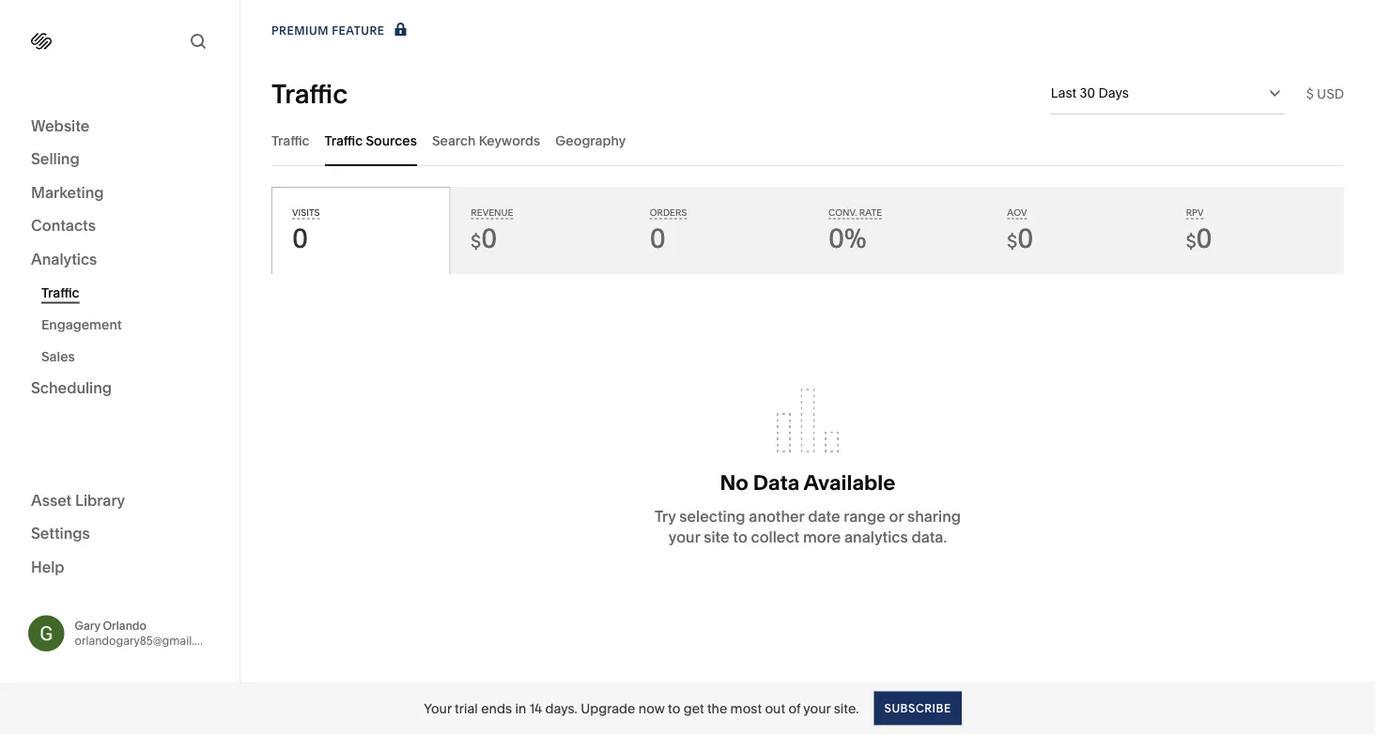 Task type: locate. For each thing, give the bounding box(es) containing it.
0 down the visits
[[292, 223, 308, 255]]

to
[[733, 528, 748, 546], [668, 701, 680, 717]]

0 down revenue
[[481, 223, 497, 255]]

$ 0 down aov
[[1007, 223, 1033, 255]]

orlando
[[103, 619, 147, 633]]

$ for aov
[[1007, 231, 1017, 253]]

your right of
[[803, 701, 831, 717]]

sales link
[[41, 340, 219, 372]]

keywords
[[479, 132, 540, 148]]

30
[[1080, 85, 1095, 101]]

to right site
[[733, 528, 748, 546]]

2 $ 0 from the left
[[1007, 223, 1033, 255]]

$ 0 for revenue
[[471, 223, 497, 255]]

0 vertical spatial your
[[669, 528, 700, 546]]

your inside try selecting another date range or sharing your site to collect more analytics data.
[[669, 528, 700, 546]]

1 horizontal spatial to
[[733, 528, 748, 546]]

gary orlando orlandogary85@gmail.com
[[75, 619, 218, 648]]

0 horizontal spatial to
[[668, 701, 680, 717]]

3 $ 0 from the left
[[1186, 223, 1212, 255]]

usd
[[1317, 85, 1344, 101]]

site
[[704, 528, 729, 546]]

feature
[[332, 24, 385, 38]]

the
[[707, 701, 727, 717]]

1 horizontal spatial $ 0
[[1007, 223, 1033, 255]]

$ down rpv
[[1186, 231, 1196, 253]]

marketing
[[31, 183, 104, 201]]

1 $ 0 from the left
[[471, 223, 497, 255]]

get
[[683, 701, 704, 717]]

0
[[292, 223, 308, 255], [481, 223, 497, 255], [650, 223, 666, 255], [1017, 223, 1033, 255], [1196, 223, 1212, 255]]

0 down orders
[[650, 223, 666, 255]]

of
[[788, 701, 801, 717]]

engagement link
[[41, 309, 219, 340]]

conv.
[[828, 207, 857, 218]]

0 horizontal spatial your
[[669, 528, 700, 546]]

0 horizontal spatial $ 0
[[471, 223, 497, 255]]

$ down revenue
[[471, 231, 481, 253]]

2 horizontal spatial $ 0
[[1186, 223, 1212, 255]]

website link
[[31, 116, 209, 138]]

no data available
[[720, 470, 896, 496]]

traffic left "sources"
[[325, 132, 363, 148]]

$ 0 down rpv
[[1186, 223, 1212, 255]]

0 for rpv
[[1196, 223, 1212, 255]]

your
[[669, 528, 700, 546], [803, 701, 831, 717]]

data
[[753, 470, 800, 496]]

to left get
[[668, 701, 680, 717]]

1 horizontal spatial your
[[803, 701, 831, 717]]

$ 0 down revenue
[[471, 223, 497, 255]]

last
[[1051, 85, 1077, 101]]

contacts
[[31, 217, 96, 235]]

tab list
[[271, 115, 1344, 166]]

traffic
[[271, 77, 348, 109], [271, 132, 310, 148], [325, 132, 363, 148], [41, 285, 79, 301]]

rpv
[[1186, 207, 1204, 218]]

5 0 from the left
[[1196, 223, 1212, 255]]

in
[[515, 701, 526, 717]]

4 0 from the left
[[1017, 223, 1033, 255]]

0 down aov
[[1017, 223, 1033, 255]]

traffic down analytics
[[41, 285, 79, 301]]

subscribe button
[[874, 692, 962, 726]]

premium feature
[[271, 24, 385, 38]]

revenue
[[471, 207, 513, 218]]

0 vertical spatial to
[[733, 528, 748, 546]]

geography button
[[555, 115, 626, 166]]

premium feature button
[[271, 21, 411, 41]]

orders 0
[[650, 207, 687, 255]]

$ usd
[[1306, 85, 1344, 101]]

upgrade
[[581, 701, 635, 717]]

sales
[[41, 348, 75, 364]]

traffic button
[[271, 115, 310, 166]]

0 inside visits 0
[[292, 223, 308, 255]]

data.
[[911, 528, 947, 546]]

3 0 from the left
[[650, 223, 666, 255]]

last 30 days button
[[1051, 72, 1286, 114]]

0 inside orders 0
[[650, 223, 666, 255]]

0%
[[828, 223, 867, 255]]

2 0 from the left
[[481, 223, 497, 255]]

visits
[[292, 207, 320, 218]]

1 0 from the left
[[292, 223, 308, 255]]

help link
[[31, 557, 64, 578]]

selling link
[[31, 149, 209, 171]]

orders
[[650, 207, 687, 218]]

0 down rpv
[[1196, 223, 1212, 255]]

rate
[[859, 207, 882, 218]]

14
[[529, 701, 542, 717]]

$
[[1306, 85, 1314, 101], [471, 231, 481, 253], [1007, 231, 1017, 253], [1186, 231, 1196, 253]]

your down the try
[[669, 528, 700, 546]]

$ 0 for rpv
[[1186, 223, 1212, 255]]

$ 0
[[471, 223, 497, 255], [1007, 223, 1033, 255], [1186, 223, 1212, 255]]

$ down aov
[[1007, 231, 1017, 253]]



Task type: vqa. For each thing, say whether or not it's contained in the screenshot.
trial
yes



Task type: describe. For each thing, give the bounding box(es) containing it.
site.
[[834, 701, 859, 717]]

gary
[[75, 619, 100, 633]]

traffic inside button
[[325, 132, 363, 148]]

days.
[[545, 701, 577, 717]]

another
[[749, 507, 804, 526]]

analytics link
[[31, 249, 209, 271]]

subscribe
[[884, 702, 951, 715]]

settings
[[31, 525, 90, 543]]

search keywords
[[432, 132, 540, 148]]

settings link
[[31, 524, 209, 546]]

collect
[[751, 528, 800, 546]]

available
[[804, 470, 896, 496]]

marketing link
[[31, 182, 209, 204]]

traffic up the visits
[[271, 132, 310, 148]]

scheduling link
[[31, 378, 209, 400]]

asset library
[[31, 491, 125, 510]]

or
[[889, 507, 904, 526]]

ends
[[481, 701, 512, 717]]

tab list containing traffic
[[271, 115, 1344, 166]]

aov
[[1007, 207, 1027, 218]]

sources
[[366, 132, 417, 148]]

more
[[803, 528, 841, 546]]

your trial ends in 14 days. upgrade now to get the most out of your site.
[[424, 701, 859, 717]]

asset
[[31, 491, 72, 510]]

visits 0
[[292, 207, 320, 255]]

orlandogary85@gmail.com
[[75, 634, 218, 648]]

1 vertical spatial to
[[668, 701, 680, 717]]

search keywords button
[[432, 115, 540, 166]]

range
[[844, 507, 886, 526]]

now
[[639, 701, 665, 717]]

search
[[432, 132, 476, 148]]

engagement
[[41, 317, 122, 333]]

$ for rpv
[[1186, 231, 1196, 253]]

date
[[808, 507, 840, 526]]

$ left usd
[[1306, 85, 1314, 101]]

try selecting another date range or sharing your site to collect more analytics data.
[[655, 507, 961, 546]]

asset library link
[[31, 490, 209, 512]]

no
[[720, 470, 749, 496]]

selecting
[[679, 507, 745, 526]]

0 for aov
[[1017, 223, 1033, 255]]

conv. rate 0%
[[828, 207, 882, 255]]

0 for revenue
[[481, 223, 497, 255]]

selling
[[31, 150, 80, 168]]

$ for revenue
[[471, 231, 481, 253]]

traffic up traffic button
[[271, 77, 348, 109]]

your
[[424, 701, 452, 717]]

most
[[730, 701, 762, 717]]

premium
[[271, 24, 329, 38]]

scheduling
[[31, 379, 112, 397]]

last 30 days
[[1051, 85, 1129, 101]]

to inside try selecting another date range or sharing your site to collect more analytics data.
[[733, 528, 748, 546]]

$ 0 for aov
[[1007, 223, 1033, 255]]

library
[[75, 491, 125, 510]]

help
[[31, 558, 64, 576]]

traffic sources
[[325, 132, 417, 148]]

try
[[655, 507, 676, 526]]

days
[[1098, 85, 1129, 101]]

analytics
[[31, 250, 97, 268]]

traffic link
[[41, 277, 219, 309]]

analytics
[[844, 528, 908, 546]]

geography
[[555, 132, 626, 148]]

sharing
[[907, 507, 961, 526]]

out
[[765, 701, 785, 717]]

contacts link
[[31, 216, 209, 238]]

website
[[31, 116, 90, 135]]

trial
[[455, 701, 478, 717]]

traffic sources button
[[325, 115, 417, 166]]

1 vertical spatial your
[[803, 701, 831, 717]]



